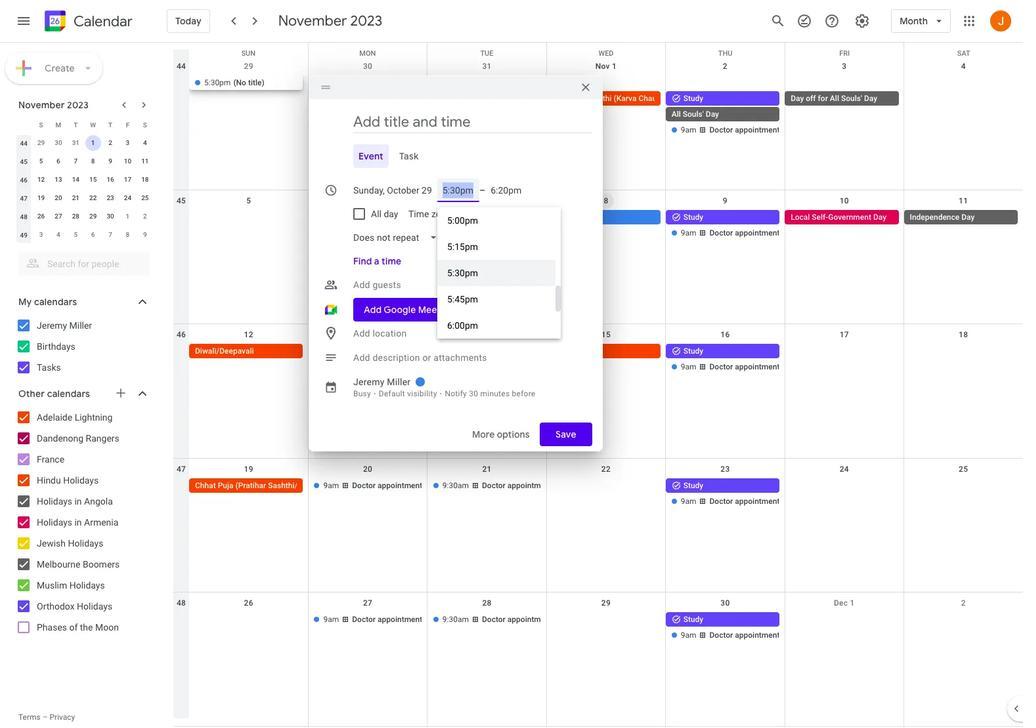 Task type: describe. For each thing, give the bounding box(es) containing it.
f
[[126, 121, 130, 128]]

grid containing 44
[[173, 43, 1024, 728]]

row containing 45
[[173, 190, 1024, 325]]

14 inside 'row group'
[[72, 176, 79, 183]]

0 vertical spatial 7
[[74, 158, 78, 165]]

lightning
[[75, 413, 113, 423]]

december 6 element
[[85, 227, 101, 243]]

9am for 1st study button from the bottom of the grid containing 44
[[681, 632, 697, 641]]

0 horizontal spatial 9
[[109, 158, 112, 165]]

privacy
[[50, 713, 75, 723]]

create
[[45, 62, 75, 74]]

privacy link
[[50, 713, 75, 723]]

17 inside grid
[[840, 331, 849, 340]]

15 element
[[85, 172, 101, 188]]

16 inside 16 element
[[107, 176, 114, 183]]

independence day button
[[904, 210, 1018, 224]]

9am for study button for 9
[[681, 228, 697, 238]]

9:30am button
[[428, 210, 542, 224]]

row containing sun
[[173, 43, 1024, 62]]

1 horizontal spatial souls'
[[842, 94, 863, 103]]

47 for m
[[20, 195, 28, 202]]

1 vertical spatial 4
[[143, 139, 147, 146]]

1 vertical spatial 2023
[[67, 99, 89, 111]]

29 element
[[85, 209, 101, 225]]

month
[[900, 15, 928, 27]]

row containing 12
[[15, 171, 154, 189]]

december 5 element
[[68, 227, 84, 243]]

holidays for orthodox
[[77, 602, 112, 612]]

add for add description or attachments
[[353, 353, 370, 363]]

diwali/deepavali
[[195, 347, 254, 356]]

25 inside 25 element
[[141, 194, 149, 202]]

5:45pm
[[447, 294, 478, 305]]

dandenong
[[37, 434, 84, 444]]

month button
[[892, 5, 951, 37]]

45 for sun
[[177, 196, 186, 205]]

24 inside november 2023 grid
[[124, 194, 131, 202]]

20 element
[[51, 191, 66, 206]]

End time text field
[[491, 183, 522, 198]]

Search for people text field
[[26, 252, 142, 276]]

add for add guests
[[353, 280, 370, 290]]

add description or attachments
[[353, 353, 487, 363]]

1 vertical spatial souls'
[[683, 110, 704, 119]]

december 4 element
[[51, 227, 66, 243]]

9:30am for 31
[[443, 94, 469, 103]]

10 element
[[120, 154, 136, 169]]

day left off
[[791, 94, 804, 103]]

row containing 48
[[173, 593, 1024, 728]]

30 inside 30 element
[[107, 213, 114, 220]]

31 inside october 31 element
[[72, 139, 79, 146]]

48 for m
[[20, 213, 28, 220]]

5 study from the top
[[684, 616, 704, 625]]

karaka chaturthi (karva chauth) button
[[547, 91, 667, 106]]

study button for 9
[[666, 210, 780, 224]]

0 vertical spatial 8
[[91, 158, 95, 165]]

1 horizontal spatial –
[[480, 185, 486, 196]]

0 horizontal spatial 6
[[57, 158, 60, 165]]

row containing s
[[15, 116, 154, 134]]

local self-government day button
[[785, 210, 899, 224]]

government
[[829, 213, 872, 222]]

2 horizontal spatial 3
[[842, 62, 847, 71]]

other
[[18, 388, 45, 400]]

0 horizontal spatial november
[[18, 99, 65, 111]]

1 horizontal spatial 26
[[244, 599, 253, 609]]

holidays for hindu
[[63, 476, 99, 486]]

6:00pm
[[447, 321, 478, 331]]

5:30pm (no title)
[[204, 78, 265, 87]]

22 inside grid
[[602, 465, 611, 474]]

support image
[[825, 13, 840, 29]]

9:30am for 21
[[443, 481, 469, 491]]

sashthi)
[[320, 481, 349, 491]]

nov
[[596, 62, 610, 71]]

1 horizontal spatial november 2023
[[278, 12, 383, 30]]

row containing 5
[[15, 152, 154, 171]]

october 31 element
[[68, 135, 84, 151]]

row containing 47
[[173, 459, 1024, 593]]

17 inside 'row group'
[[124, 176, 131, 183]]

guests
[[373, 280, 401, 290]]

24 element
[[120, 191, 136, 206]]

default
[[379, 390, 405, 399]]

zone
[[432, 209, 452, 219]]

28 inside grid
[[482, 599, 492, 609]]

chhat puja (pratihar sashthi/surya sashthi) button
[[189, 479, 349, 493]]

all for all souls' day
[[672, 110, 681, 119]]

1 horizontal spatial 18
[[959, 331, 969, 340]]

21 element
[[68, 191, 84, 206]]

event button
[[353, 145, 389, 168]]

(no
[[233, 78, 246, 87]]

independence day
[[910, 213, 975, 222]]

1 horizontal spatial 8
[[126, 231, 130, 238]]

busy
[[353, 390, 371, 399]]

1 s from the left
[[39, 121, 43, 128]]

0 vertical spatial 2023
[[350, 12, 383, 30]]

holidays up jewish in the bottom left of the page
[[37, 518, 72, 528]]

hindu holidays
[[37, 476, 99, 486]]

nov 1
[[596, 62, 617, 71]]

minutes
[[481, 390, 510, 399]]

terms link
[[18, 713, 41, 723]]

doctor appointment button
[[308, 210, 423, 224]]

calendars for my calendars
[[34, 296, 77, 308]]

0 horizontal spatial 3
[[39, 231, 43, 238]]

28 element
[[68, 209, 84, 225]]

13 inside 'row group'
[[55, 176, 62, 183]]

2 horizontal spatial 8
[[604, 196, 609, 205]]

potluck
[[553, 213, 579, 222]]

birthdays
[[37, 342, 75, 352]]

task button
[[394, 145, 424, 168]]

adelaide lightning
[[37, 413, 113, 423]]

26 element
[[33, 209, 49, 225]]

chhat
[[195, 481, 216, 491]]

november 2023 grid
[[12, 116, 154, 244]]

18 inside november 2023 grid
[[141, 176, 149, 183]]

44 for sun
[[177, 62, 186, 71]]

9am for study button for 16
[[681, 363, 697, 372]]

0 vertical spatial november
[[278, 12, 347, 30]]

in for armenia
[[75, 518, 82, 528]]

Start date text field
[[353, 183, 432, 198]]

october 30 element
[[51, 135, 66, 151]]

create button
[[5, 53, 102, 84]]

2 t from the left
[[108, 121, 112, 128]]

5 9:30am from the top
[[443, 616, 469, 625]]

jewish holidays
[[37, 539, 103, 549]]

31 inside grid
[[482, 62, 492, 71]]

1 vertical spatial 7
[[485, 196, 489, 205]]

tue
[[480, 49, 494, 58]]

1 horizontal spatial 6
[[91, 231, 95, 238]]

visibility
[[407, 390, 437, 399]]

1 horizontal spatial 15
[[602, 331, 611, 340]]

row group inside november 2023 grid
[[15, 134, 154, 244]]

10 inside 'row group'
[[124, 158, 131, 165]]

day right for at the right of page
[[865, 94, 878, 103]]

w
[[90, 121, 96, 128]]

46 for m
[[20, 176, 28, 184]]

jeremy inside my calendars list
[[37, 321, 67, 331]]

diwali/deepavali button
[[189, 344, 303, 359]]

a
[[374, 256, 379, 267]]

11 inside grid
[[959, 196, 969, 205]]

holidays for muslim
[[69, 581, 105, 591]]

terms
[[18, 713, 41, 723]]

or
[[423, 353, 431, 363]]

calendar
[[74, 12, 133, 31]]

21 inside "element"
[[72, 194, 79, 202]]

melbourne
[[37, 560, 80, 570]]

fri
[[840, 49, 850, 58]]

december 7 element
[[103, 227, 118, 243]]

all day
[[371, 209, 398, 219]]

27 inside 'row group'
[[55, 213, 62, 220]]

mon
[[360, 49, 376, 58]]

orthodox holidays
[[37, 602, 112, 612]]

dec 1
[[834, 599, 855, 609]]

1 horizontal spatial jeremy miller
[[353, 377, 411, 388]]

wed
[[599, 49, 614, 58]]

20 inside 'row group'
[[55, 194, 62, 202]]

jeremy miller inside my calendars list
[[37, 321, 92, 331]]

independence
[[910, 213, 960, 222]]

1 vertical spatial november 2023
[[18, 99, 89, 111]]

other calendars button
[[3, 384, 163, 405]]

terms – privacy
[[18, 713, 75, 723]]

Start time text field
[[443, 183, 474, 198]]

december 1 element
[[120, 209, 136, 225]]

1 horizontal spatial 16
[[721, 331, 730, 340]]

day inside button
[[962, 213, 975, 222]]

5 study button from the top
[[666, 613, 780, 628]]

add location
[[353, 328, 407, 339]]

1 inside 'element'
[[126, 213, 130, 220]]

22 element
[[85, 191, 101, 206]]

main drawer image
[[16, 13, 32, 29]]

study button for 16
[[666, 344, 780, 359]]

start time list box
[[438, 208, 561, 339]]

27 inside grid
[[363, 599, 373, 609]]

title)
[[248, 78, 265, 87]]

9:30am for 7
[[443, 213, 469, 222]]

event
[[359, 150, 383, 162]]

row containing 19
[[15, 189, 154, 208]]

the
[[80, 623, 93, 633]]

21 inside grid
[[482, 465, 492, 474]]

time zone
[[409, 209, 452, 219]]

potluck button
[[547, 210, 661, 224]]

moon
[[95, 623, 119, 633]]

1 cell
[[84, 134, 102, 152]]

my calendars
[[18, 296, 77, 308]]

row containing 46
[[173, 325, 1024, 459]]

hindu
[[37, 476, 61, 486]]

phases of the moon
[[37, 623, 119, 633]]

13 element
[[51, 172, 66, 188]]

19 element
[[33, 191, 49, 206]]



Task type: locate. For each thing, give the bounding box(es) containing it.
france
[[37, 455, 64, 465]]

44 inside 'row group'
[[20, 140, 28, 147]]

None search field
[[0, 247, 163, 276]]

all for all day
[[371, 209, 382, 219]]

find a time button
[[348, 250, 407, 273]]

1 vertical spatial 22
[[602, 465, 611, 474]]

armenia
[[84, 518, 118, 528]]

46 inside 'row group'
[[20, 176, 28, 184]]

0 vertical spatial 13
[[55, 176, 62, 183]]

0 vertical spatial 5
[[39, 158, 43, 165]]

30 inside october 30 element
[[55, 139, 62, 146]]

5:30pm for 5:30pm
[[447, 268, 478, 279]]

study button
[[666, 91, 780, 106], [666, 210, 780, 224], [666, 344, 780, 359], [666, 479, 780, 493], [666, 613, 780, 628]]

miller up default
[[387, 377, 411, 388]]

6 down october 30 element
[[57, 158, 60, 165]]

1 horizontal spatial 2023
[[350, 12, 383, 30]]

1 horizontal spatial 25
[[959, 465, 969, 474]]

4 study button from the top
[[666, 479, 780, 493]]

4 inside grid
[[962, 62, 966, 71]]

23 inside 'element'
[[107, 194, 114, 202]]

1 vertical spatial 21
[[482, 465, 492, 474]]

1 vertical spatial calendars
[[47, 388, 90, 400]]

0 horizontal spatial 16
[[107, 176, 114, 183]]

0 horizontal spatial jeremy miller
[[37, 321, 92, 331]]

1 right october 31 element
[[91, 139, 95, 146]]

study for 23
[[684, 481, 704, 491]]

26 inside november 2023 grid
[[37, 213, 45, 220]]

1 vertical spatial 16
[[721, 331, 730, 340]]

0 vertical spatial 4
[[962, 62, 966, 71]]

1 horizontal spatial 11
[[959, 196, 969, 205]]

row containing 3
[[15, 226, 154, 244]]

0 horizontal spatial s
[[39, 121, 43, 128]]

3 add from the top
[[353, 353, 370, 363]]

22 inside "element"
[[89, 194, 97, 202]]

1 vertical spatial 25
[[959, 465, 969, 474]]

in left angola
[[75, 497, 82, 507]]

settings menu image
[[855, 13, 871, 29]]

5:00pm
[[447, 215, 478, 226]]

8 down 1 cell
[[91, 158, 95, 165]]

holidays down 'melbourne boomers'
[[69, 581, 105, 591]]

holidays in angola
[[37, 497, 113, 507]]

1 vertical spatial 31
[[72, 139, 79, 146]]

1 vertical spatial 27
[[363, 599, 373, 609]]

november 2023 up mon
[[278, 12, 383, 30]]

2 vertical spatial 3
[[39, 231, 43, 238]]

2 9:30am from the top
[[443, 213, 469, 222]]

4 right december 3 element
[[57, 231, 60, 238]]

0 vertical spatial 3
[[842, 62, 847, 71]]

18 element
[[137, 172, 153, 188]]

46 for sun
[[177, 331, 186, 340]]

0 horizontal spatial 46
[[20, 176, 28, 184]]

20 inside grid
[[363, 465, 373, 474]]

4 9:30am from the top
[[443, 481, 469, 491]]

4 study from the top
[[684, 481, 704, 491]]

row containing 26
[[15, 208, 154, 226]]

study for 9
[[684, 213, 704, 222]]

jeremy miller up 'birthdays'
[[37, 321, 92, 331]]

0 horizontal spatial 25
[[141, 194, 149, 202]]

0 vertical spatial 11
[[141, 158, 149, 165]]

7 inside december 7 element
[[109, 231, 112, 238]]

calendars inside my calendars dropdown button
[[34, 296, 77, 308]]

m
[[56, 121, 61, 128]]

1 horizontal spatial all
[[672, 110, 681, 119]]

31 left 1 cell
[[72, 139, 79, 146]]

calendars for other calendars
[[47, 388, 90, 400]]

1 vertical spatial 6
[[366, 196, 370, 205]]

27 element
[[51, 209, 66, 225]]

0 horizontal spatial –
[[42, 713, 48, 723]]

44 down today
[[177, 62, 186, 71]]

2 horizontal spatial 5
[[246, 196, 251, 205]]

1 vertical spatial add
[[353, 328, 370, 339]]

study
[[684, 94, 704, 103], [684, 213, 704, 222], [684, 347, 704, 356], [684, 481, 704, 491], [684, 616, 704, 625]]

31 down tue
[[482, 62, 492, 71]]

44 inside grid
[[177, 62, 186, 71]]

9:30am inside 'button'
[[443, 213, 469, 222]]

0 horizontal spatial 4
[[57, 231, 60, 238]]

add left location
[[353, 328, 370, 339]]

0 horizontal spatial 22
[[89, 194, 97, 202]]

1 vertical spatial 5:30pm
[[447, 268, 478, 279]]

study for 2
[[684, 94, 704, 103]]

0 vertical spatial 26
[[37, 213, 45, 220]]

45 inside 'row group'
[[20, 158, 28, 165]]

46
[[20, 176, 28, 184], [177, 331, 186, 340]]

my calendars button
[[3, 292, 163, 313]]

doctor appointment
[[352, 94, 423, 103], [482, 94, 552, 103], [710, 125, 780, 135], [352, 213, 423, 222], [710, 228, 780, 238], [352, 347, 423, 356], [482, 347, 552, 356], [710, 363, 780, 372], [352, 481, 423, 491], [482, 481, 552, 491], [710, 497, 780, 506], [352, 616, 423, 625], [482, 616, 552, 625], [710, 632, 780, 641]]

12 inside 'row group'
[[37, 176, 45, 183]]

4 down sat at the top right
[[962, 62, 966, 71]]

2 vertical spatial 8
[[126, 231, 130, 238]]

2 vertical spatial 4
[[57, 231, 60, 238]]

1 vertical spatial 18
[[959, 331, 969, 340]]

0 vertical spatial 14
[[72, 176, 79, 183]]

chaturthi
[[579, 94, 612, 103]]

2 study from the top
[[684, 213, 704, 222]]

1 horizontal spatial 24
[[840, 465, 849, 474]]

calendars inside other calendars dropdown button
[[47, 388, 90, 400]]

12 element
[[33, 172, 49, 188]]

2 s from the left
[[143, 121, 147, 128]]

11 right 10 element
[[141, 158, 149, 165]]

sashthi/surya
[[268, 481, 318, 491]]

1 horizontal spatial s
[[143, 121, 147, 128]]

3 down fri
[[842, 62, 847, 71]]

doctor appointment inside button
[[352, 213, 423, 222]]

3 9:30am from the top
[[443, 347, 469, 356]]

karaka
[[553, 94, 577, 103]]

of
[[69, 623, 78, 633]]

19 left 20 element
[[37, 194, 45, 202]]

jeremy up busy
[[353, 377, 385, 388]]

28 inside 28 element
[[72, 213, 79, 220]]

10 inside grid
[[840, 196, 849, 205]]

6 up doctor appointment button at left top
[[366, 196, 370, 205]]

study button for 23
[[666, 479, 780, 493]]

1 vertical spatial 24
[[840, 465, 849, 474]]

15 inside november 2023 grid
[[89, 176, 97, 183]]

1 right 30 element
[[126, 213, 130, 220]]

6 left december 7 element
[[91, 231, 95, 238]]

0 vertical spatial calendars
[[34, 296, 77, 308]]

14 left '15' element
[[72, 176, 79, 183]]

5:30pm for 5:30pm (no title)
[[204, 78, 231, 87]]

25 element
[[137, 191, 153, 206]]

day off for all souls' day
[[791, 94, 878, 103]]

0 vertical spatial add
[[353, 280, 370, 290]]

holidays down hindu
[[37, 497, 72, 507]]

october 29 element
[[33, 135, 49, 151]]

47 for sun
[[177, 465, 186, 474]]

2 vertical spatial all
[[371, 209, 382, 219]]

calendar heading
[[71, 12, 133, 31]]

5:15pm option
[[438, 234, 556, 260]]

cell
[[666, 76, 785, 139], [189, 210, 308, 241], [666, 210, 785, 241], [666, 344, 785, 376], [785, 344, 904, 376], [904, 344, 1023, 376], [547, 479, 666, 510], [666, 479, 785, 510], [785, 479, 904, 510], [904, 479, 1023, 510], [547, 613, 666, 645], [666, 613, 785, 645], [785, 613, 904, 645], [904, 613, 1023, 645]]

10 left 11 element
[[124, 158, 131, 165]]

november 2023
[[278, 12, 383, 30], [18, 99, 89, 111]]

5:30pm inside "5:30pm" option
[[447, 268, 478, 279]]

0 vertical spatial 10
[[124, 158, 131, 165]]

study button for 2
[[666, 91, 780, 106]]

2 add from the top
[[353, 328, 370, 339]]

row group containing 29
[[15, 134, 154, 244]]

17 element
[[120, 172, 136, 188]]

44 for m
[[20, 140, 28, 147]]

add down 'find'
[[353, 280, 370, 290]]

10 up local self-government day button
[[840, 196, 849, 205]]

2 vertical spatial 5
[[74, 231, 78, 238]]

0 horizontal spatial 28
[[72, 213, 79, 220]]

0 vertical spatial jeremy miller
[[37, 321, 92, 331]]

chauth)
[[639, 94, 667, 103]]

5:30pm left (no
[[204, 78, 231, 87]]

1 add from the top
[[353, 280, 370, 290]]

19 inside november 2023 grid
[[37, 194, 45, 202]]

6 inside grid
[[366, 196, 370, 205]]

2
[[723, 62, 728, 71], [109, 139, 112, 146], [143, 213, 147, 220], [962, 599, 966, 609]]

holidays up holidays in angola
[[63, 476, 99, 486]]

48 for sun
[[177, 599, 186, 609]]

add guests
[[353, 280, 401, 290]]

december 9 element
[[137, 227, 153, 243]]

december 8 element
[[120, 227, 136, 243]]

2 study button from the top
[[666, 210, 780, 224]]

1 9:30am from the top
[[443, 94, 469, 103]]

calendars right the my
[[34, 296, 77, 308]]

holidays in armenia
[[37, 518, 118, 528]]

45 inside grid
[[177, 196, 186, 205]]

november 2023 up m
[[18, 99, 89, 111]]

23 element
[[103, 191, 118, 206]]

45 for m
[[20, 158, 28, 165]]

tab list
[[319, 145, 593, 168]]

12 left 13 element
[[37, 176, 45, 183]]

0 vertical spatial 6
[[57, 158, 60, 165]]

1 vertical spatial november
[[18, 99, 65, 111]]

1 horizontal spatial 23
[[721, 465, 730, 474]]

9 inside grid
[[723, 196, 728, 205]]

None field
[[348, 226, 448, 250]]

1 vertical spatial 15
[[602, 331, 611, 340]]

26
[[37, 213, 45, 220], [244, 599, 253, 609]]

holidays
[[63, 476, 99, 486], [37, 497, 72, 507], [37, 518, 72, 528], [68, 539, 103, 549], [69, 581, 105, 591], [77, 602, 112, 612]]

time
[[409, 209, 430, 219]]

44 left the "october 29" element on the top
[[20, 140, 28, 147]]

1 horizontal spatial 9
[[143, 231, 147, 238]]

0 vertical spatial 22
[[89, 194, 97, 202]]

local self-government day
[[791, 213, 887, 222]]

9am
[[324, 94, 339, 103], [681, 125, 697, 135], [681, 228, 697, 238], [324, 347, 339, 356], [681, 363, 697, 372], [324, 481, 339, 491], [681, 497, 697, 506], [324, 616, 339, 625], [681, 632, 697, 641]]

0 vertical spatial 21
[[72, 194, 79, 202]]

0 horizontal spatial 18
[[141, 176, 149, 183]]

t
[[74, 121, 78, 128], [108, 121, 112, 128]]

5:30pm option
[[438, 260, 556, 286]]

melbourne boomers
[[37, 560, 120, 570]]

1 study button from the top
[[666, 91, 780, 106]]

find
[[353, 256, 372, 267]]

1 vertical spatial jeremy
[[353, 377, 385, 388]]

0 vertical spatial 15
[[89, 176, 97, 183]]

22
[[89, 194, 97, 202], [602, 465, 611, 474]]

1 horizontal spatial 12
[[244, 331, 253, 340]]

0 horizontal spatial 15
[[89, 176, 97, 183]]

description
[[373, 353, 420, 363]]

all souls' day
[[672, 110, 719, 119]]

17
[[124, 176, 131, 183], [840, 331, 849, 340]]

0 vertical spatial 25
[[141, 194, 149, 202]]

0 horizontal spatial 12
[[37, 176, 45, 183]]

8 right december 7 element
[[126, 231, 130, 238]]

dec
[[834, 599, 848, 609]]

2023 up mon
[[350, 12, 383, 30]]

to element
[[480, 185, 486, 196]]

0 horizontal spatial t
[[74, 121, 78, 128]]

day right the government at the right top
[[874, 213, 887, 222]]

grid
[[173, 43, 1024, 728]]

s left m
[[39, 121, 43, 128]]

add guests button
[[348, 273, 593, 297]]

16
[[107, 176, 114, 183], [721, 331, 730, 340]]

5 inside grid
[[246, 196, 251, 205]]

12 up diwali/deepavali button
[[244, 331, 253, 340]]

(pratihar
[[235, 481, 266, 491]]

0 vertical spatial 12
[[37, 176, 45, 183]]

9am for study button related to 23
[[681, 497, 697, 506]]

default visibility
[[379, 390, 437, 399]]

appointment inside button
[[378, 213, 423, 222]]

1 vertical spatial 19
[[244, 465, 253, 474]]

other calendars list
[[3, 407, 163, 639]]

13 right 12 element
[[55, 176, 62, 183]]

calendars
[[34, 296, 77, 308], [47, 388, 90, 400]]

december 2 element
[[137, 209, 153, 225]]

holidays up the
[[77, 602, 112, 612]]

task
[[399, 150, 419, 162]]

add down 'add location' at left
[[353, 353, 370, 363]]

day off for all souls' day button
[[785, 91, 899, 106]]

7 down to element on the left top of page
[[485, 196, 489, 205]]

day down thu
[[706, 110, 719, 119]]

1 horizontal spatial 5
[[74, 231, 78, 238]]

row containing 29
[[15, 134, 154, 152]]

1 horizontal spatial 27
[[363, 599, 373, 609]]

s right f
[[143, 121, 147, 128]]

2 in from the top
[[75, 518, 82, 528]]

0 horizontal spatial 26
[[37, 213, 45, 220]]

1 vertical spatial 28
[[482, 599, 492, 609]]

0 vertical spatial 16
[[107, 176, 114, 183]]

jeremy
[[37, 321, 67, 331], [353, 377, 385, 388]]

9
[[109, 158, 112, 165], [723, 196, 728, 205], [143, 231, 147, 238]]

1 vertical spatial 3
[[126, 139, 130, 146]]

row containing 44
[[173, 56, 1024, 190]]

1 horizontal spatial 44
[[177, 62, 186, 71]]

47
[[20, 195, 28, 202], [177, 465, 186, 474]]

miller down my calendars dropdown button on the top of page
[[69, 321, 92, 331]]

0 horizontal spatial 8
[[91, 158, 95, 165]]

december 3 element
[[33, 227, 49, 243]]

self-
[[812, 213, 829, 222]]

6:00pm option
[[438, 313, 556, 339]]

9am for chhat puja (pratihar sashthi/surya sashthi) button
[[324, 481, 339, 491]]

14 element
[[68, 172, 84, 188]]

attachments
[[434, 353, 487, 363]]

my calendars list
[[3, 315, 163, 378]]

1 t from the left
[[74, 121, 78, 128]]

1 horizontal spatial 14
[[482, 331, 492, 340]]

today
[[175, 15, 201, 27]]

2 horizontal spatial 7
[[485, 196, 489, 205]]

day right independence
[[962, 213, 975, 222]]

14 right 6:00pm
[[482, 331, 492, 340]]

–
[[480, 185, 486, 196], [42, 713, 48, 723]]

jewish
[[37, 539, 66, 549]]

chhat puja (pratihar sashthi/surya sashthi)
[[195, 481, 349, 491]]

doctor inside button
[[352, 213, 376, 222]]

9:30am for 14
[[443, 347, 469, 356]]

13 left location
[[363, 331, 373, 340]]

1 horizontal spatial 13
[[363, 331, 373, 340]]

16 element
[[103, 172, 118, 188]]

13
[[55, 176, 62, 183], [363, 331, 373, 340]]

4 up 11 element
[[143, 139, 147, 146]]

1 horizontal spatial 5:30pm
[[447, 268, 478, 279]]

30
[[363, 62, 373, 71], [55, 139, 62, 146], [107, 213, 114, 220], [469, 390, 478, 399], [721, 599, 730, 609]]

9:30am
[[443, 94, 469, 103], [443, 213, 469, 222], [443, 347, 469, 356], [443, 481, 469, 491], [443, 616, 469, 625]]

all souls' day button
[[666, 107, 780, 122]]

add other calendars image
[[114, 387, 127, 400]]

study for 16
[[684, 347, 704, 356]]

off
[[806, 94, 816, 103]]

5:15pm
[[447, 242, 478, 252]]

1 inside cell
[[91, 139, 95, 146]]

12 inside grid
[[244, 331, 253, 340]]

miller inside my calendars list
[[69, 321, 92, 331]]

31
[[482, 62, 492, 71], [72, 139, 79, 146]]

adelaide
[[37, 413, 72, 423]]

11 up the independence day button
[[959, 196, 969, 205]]

11
[[141, 158, 149, 165], [959, 196, 969, 205]]

angola
[[84, 497, 113, 507]]

1
[[612, 62, 617, 71], [91, 139, 95, 146], [126, 213, 130, 220], [850, 599, 855, 609]]

48 inside grid
[[177, 599, 186, 609]]

2 horizontal spatial 4
[[962, 62, 966, 71]]

– right "start time" text field
[[480, 185, 486, 196]]

t right w
[[108, 121, 112, 128]]

in
[[75, 497, 82, 507], [75, 518, 82, 528]]

23
[[107, 194, 114, 202], [721, 465, 730, 474]]

1 horizontal spatial november
[[278, 12, 347, 30]]

1 vertical spatial 8
[[604, 196, 609, 205]]

1 right nov
[[612, 62, 617, 71]]

8 up "potluck" button
[[604, 196, 609, 205]]

add inside dropdown button
[[353, 280, 370, 290]]

30 element
[[103, 209, 118, 225]]

0 horizontal spatial 21
[[72, 194, 79, 202]]

11 inside 'row group'
[[141, 158, 149, 165]]

in down holidays in angola
[[75, 518, 82, 528]]

calendar element
[[42, 8, 133, 37]]

7 right december 6 element on the left top of the page
[[109, 231, 112, 238]]

1 study from the top
[[684, 94, 704, 103]]

3 right 49 on the top of page
[[39, 231, 43, 238]]

4
[[962, 62, 966, 71], [143, 139, 147, 146], [57, 231, 60, 238]]

calendars up adelaide lightning in the bottom left of the page
[[47, 388, 90, 400]]

0 vertical spatial all
[[830, 94, 840, 103]]

jeremy up 'birthdays'
[[37, 321, 67, 331]]

19 up (pratihar
[[244, 465, 253, 474]]

in for angola
[[75, 497, 82, 507]]

1 horizontal spatial 22
[[602, 465, 611, 474]]

row group
[[15, 134, 154, 244]]

0 horizontal spatial 5
[[39, 158, 43, 165]]

find a time
[[353, 256, 402, 267]]

0 horizontal spatial 19
[[37, 194, 45, 202]]

– right terms link
[[42, 713, 48, 723]]

14 inside grid
[[482, 331, 492, 340]]

1 vertical spatial 17
[[840, 331, 849, 340]]

t right m
[[74, 121, 78, 128]]

muslim
[[37, 581, 67, 591]]

tab list containing event
[[319, 145, 593, 168]]

5:45pm option
[[438, 286, 556, 313]]

appointment
[[378, 94, 423, 103], [508, 94, 552, 103], [735, 125, 780, 135], [378, 213, 423, 222], [735, 228, 780, 238], [378, 347, 423, 356], [508, 347, 552, 356], [735, 363, 780, 372], [378, 481, 423, 491], [508, 481, 552, 491], [735, 497, 780, 506], [378, 616, 423, 625], [508, 616, 552, 625], [735, 632, 780, 641]]

0 horizontal spatial jeremy
[[37, 321, 67, 331]]

s
[[39, 121, 43, 128], [143, 121, 147, 128]]

29
[[244, 62, 253, 71], [37, 139, 45, 146], [89, 213, 97, 220], [602, 599, 611, 609]]

add for add location
[[353, 328, 370, 339]]

9am for diwali/deepavali button
[[324, 347, 339, 356]]

holidays up 'melbourne boomers'
[[68, 539, 103, 549]]

time zone button
[[404, 202, 457, 226]]

46 inside grid
[[177, 331, 186, 340]]

3 study from the top
[[684, 347, 704, 356]]

jeremy miller up default
[[353, 377, 411, 388]]

13 inside grid
[[363, 331, 373, 340]]

1 vertical spatial –
[[42, 713, 48, 723]]

0 horizontal spatial all
[[371, 209, 382, 219]]

3 study button from the top
[[666, 344, 780, 359]]

48 inside 'row group'
[[20, 213, 28, 220]]

0 horizontal spatial 10
[[124, 158, 131, 165]]

5:30pm up 5:45pm
[[447, 268, 478, 279]]

holidays for jewish
[[68, 539, 103, 549]]

thu
[[719, 49, 733, 58]]

1 in from the top
[[75, 497, 82, 507]]

2023
[[350, 12, 383, 30], [67, 99, 89, 111]]

2023 up october 31 element
[[67, 99, 89, 111]]

11 element
[[137, 154, 153, 169]]

row
[[173, 43, 1024, 62], [173, 56, 1024, 190], [15, 116, 154, 134], [15, 134, 154, 152], [15, 152, 154, 171], [15, 171, 154, 189], [15, 189, 154, 208], [173, 190, 1024, 325], [15, 208, 154, 226], [15, 226, 154, 244], [173, 325, 1024, 459], [173, 459, 1024, 593], [173, 593, 1024, 728]]

1 vertical spatial 5
[[246, 196, 251, 205]]

Add title and time text field
[[353, 112, 593, 132]]

1 right dec
[[850, 599, 855, 609]]

november
[[278, 12, 347, 30], [18, 99, 65, 111]]

47 inside 'row group'
[[20, 195, 28, 202]]

karaka chaturthi (karva chauth)
[[553, 94, 667, 103]]

3 down f
[[126, 139, 130, 146]]

1 horizontal spatial miller
[[387, 377, 411, 388]]

0 vertical spatial 19
[[37, 194, 45, 202]]

5:00pm option
[[438, 208, 556, 234]]

1 horizontal spatial 21
[[482, 465, 492, 474]]

before
[[512, 390, 536, 399]]

47 inside grid
[[177, 465, 186, 474]]

1 vertical spatial 9
[[723, 196, 728, 205]]

0 vertical spatial 18
[[141, 176, 149, 183]]

7 down october 31 element
[[74, 158, 78, 165]]

1 horizontal spatial 31
[[482, 62, 492, 71]]



Task type: vqa. For each thing, say whether or not it's contained in the screenshot.


